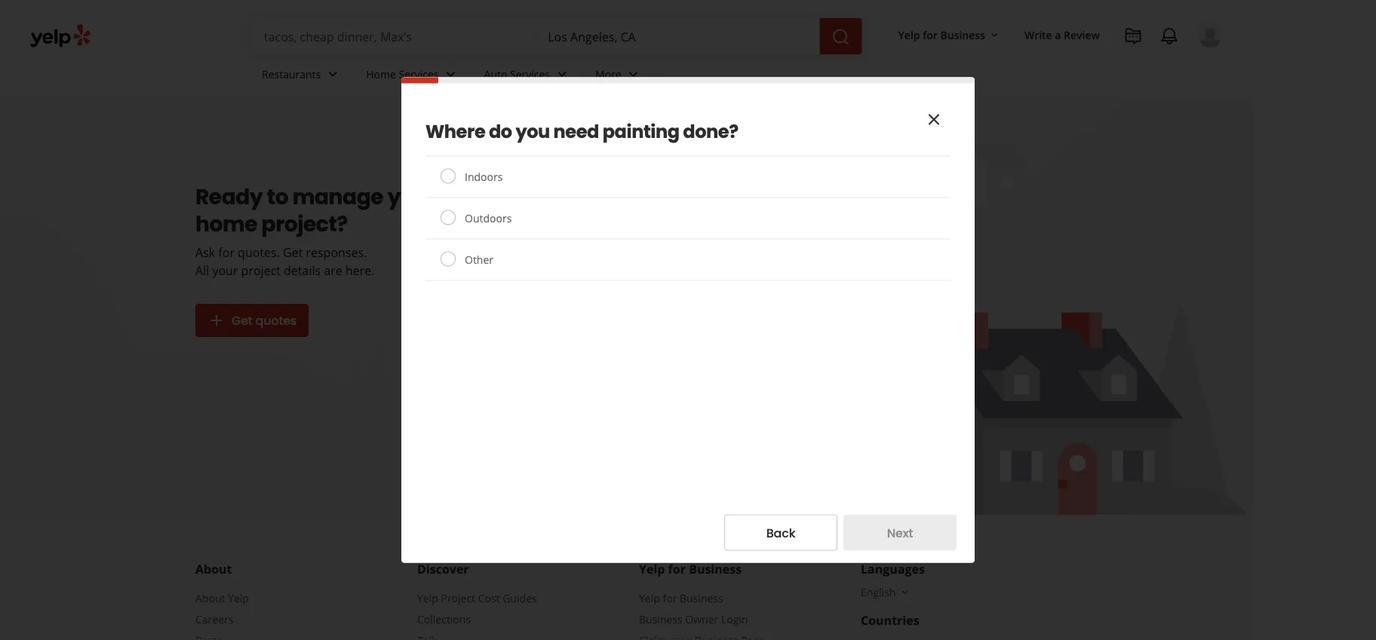 Task type: vqa. For each thing, say whether or not it's contained in the screenshot.
the
no



Task type: locate. For each thing, give the bounding box(es) containing it.
1 vertical spatial your
[[212, 263, 238, 279]]

0 horizontal spatial yelp for business
[[639, 562, 742, 578]]

about for about
[[196, 562, 232, 578]]

ready
[[196, 182, 263, 212]]

for up yelp for business link
[[668, 562, 686, 578]]

yelp right search image
[[899, 28, 921, 42]]

your left next
[[388, 182, 437, 212]]

24 chevron down v2 image right auto services
[[553, 65, 571, 83]]

yelp for business up yelp for business link
[[639, 562, 742, 578]]

1 horizontal spatial get
[[283, 245, 303, 261]]

24 chevron down v2 image inside home services link
[[442, 65, 460, 83]]

next
[[887, 525, 914, 542]]

24 chevron down v2 image right restaurants
[[324, 65, 342, 83]]

yelp inside yelp for business business owner login
[[639, 591, 660, 606]]

collections
[[417, 613, 471, 627]]

services for auto services
[[510, 67, 550, 81]]

0 horizontal spatial get
[[232, 312, 253, 329]]

yelp up business owner login link
[[639, 591, 660, 606]]

services
[[399, 67, 439, 81], [510, 67, 550, 81]]

back button
[[725, 515, 838, 551]]

24 chevron down v2 image
[[324, 65, 342, 83], [442, 65, 460, 83], [553, 65, 571, 83]]

1 horizontal spatial yelp for business
[[899, 28, 986, 42]]

your
[[388, 182, 437, 212], [212, 263, 238, 279]]

3 24 chevron down v2 image from the left
[[553, 65, 571, 83]]

2 horizontal spatial 24 chevron down v2 image
[[553, 65, 571, 83]]

manage
[[293, 182, 384, 212]]

ready to manage your next home project? ask for quotes. get responses. all your project details are here.
[[196, 182, 488, 279]]

business categories element
[[250, 54, 1224, 98]]

all
[[196, 263, 209, 279]]

0 vertical spatial yelp for business
[[899, 28, 986, 42]]

more link
[[584, 54, 655, 98]]

quotes
[[256, 312, 297, 329]]

user actions element
[[887, 19, 1245, 112]]

None search field
[[252, 18, 865, 54]]

project
[[441, 591, 476, 606]]

1 24 chevron down v2 image from the left
[[324, 65, 342, 83]]

for inside ready to manage your next home project? ask for quotes. get responses. all your project details are here.
[[218, 245, 235, 261]]

24 chevron down v2 image inside the auto services link
[[553, 65, 571, 83]]

24 add v2 image
[[208, 312, 226, 330]]

write a review link
[[1019, 21, 1107, 48]]

auto services
[[484, 67, 550, 81]]

0 horizontal spatial services
[[399, 67, 439, 81]]

business up yelp for business link
[[689, 562, 742, 578]]

where
[[426, 119, 486, 144]]

services right auto
[[510, 67, 550, 81]]

review
[[1064, 28, 1101, 42]]

home
[[196, 209, 257, 239]]

to
[[267, 182, 288, 212]]

0 vertical spatial your
[[388, 182, 437, 212]]

get
[[283, 245, 303, 261], [232, 312, 253, 329]]

24 chevron down v2 image left auto
[[442, 65, 460, 83]]

get up 'details'
[[283, 245, 303, 261]]

for up business owner login link
[[663, 591, 677, 606]]

2 24 chevron down v2 image from the left
[[442, 65, 460, 83]]

yelp inside yelp project cost guides collections
[[417, 591, 438, 606]]

0 horizontal spatial 24 chevron down v2 image
[[324, 65, 342, 83]]

yelp project cost guides link
[[417, 591, 537, 606]]

about
[[196, 562, 232, 578], [196, 591, 225, 606]]

1 horizontal spatial services
[[510, 67, 550, 81]]

restaurants link
[[250, 54, 354, 98]]

business left 16 chevron down v2 'image'
[[941, 28, 986, 42]]

get right 24 add v2 icon
[[232, 312, 253, 329]]

for left 16 chevron down v2 'image'
[[923, 28, 938, 42]]

next
[[441, 182, 488, 212]]

about yelp link
[[196, 591, 249, 606]]

yelp up collections
[[417, 591, 438, 606]]

24 chevron down v2 image for home services
[[442, 65, 460, 83]]

1 vertical spatial get
[[232, 312, 253, 329]]

0 vertical spatial about
[[196, 562, 232, 578]]

1 services from the left
[[399, 67, 439, 81]]

your right all at the left of the page
[[212, 263, 238, 279]]

services right home
[[399, 67, 439, 81]]

for
[[923, 28, 938, 42], [218, 245, 235, 261], [668, 562, 686, 578], [663, 591, 677, 606]]

yelp for business
[[899, 28, 986, 42], [639, 562, 742, 578]]

2 about from the top
[[196, 591, 225, 606]]

close image
[[925, 111, 944, 129]]

here.
[[346, 263, 375, 279]]

24 chevron down v2 image for auto services
[[553, 65, 571, 83]]

home services link
[[354, 54, 472, 98]]

yelp up yelp for business link
[[639, 562, 665, 578]]

a
[[1055, 28, 1062, 42]]

notifications image
[[1161, 27, 1179, 45]]

languages
[[861, 562, 925, 578]]

other
[[465, 253, 494, 267]]

indoors
[[465, 170, 503, 184]]

you
[[516, 119, 550, 144]]

1 horizontal spatial your
[[388, 182, 437, 212]]

24 chevron down v2 image
[[625, 65, 643, 83]]

for right ask at the top of the page
[[218, 245, 235, 261]]

yelp up careers
[[228, 591, 249, 606]]

about up careers
[[196, 591, 225, 606]]

are
[[324, 263, 342, 279]]

business
[[941, 28, 986, 42], [689, 562, 742, 578], [680, 591, 724, 606], [639, 613, 683, 627]]

collections link
[[417, 613, 471, 627]]

write a review
[[1025, 28, 1101, 42]]

24 chevron down v2 image inside the restaurants link
[[324, 65, 342, 83]]

careers link
[[196, 613, 234, 627]]

for inside yelp for business business owner login
[[663, 591, 677, 606]]

about inside about yelp careers
[[196, 591, 225, 606]]

2 services from the left
[[510, 67, 550, 81]]

about yelp careers
[[196, 591, 249, 627]]

1 about from the top
[[196, 562, 232, 578]]

yelp for business left 16 chevron down v2 'image'
[[899, 28, 986, 42]]

0 vertical spatial get
[[283, 245, 303, 261]]

1 vertical spatial about
[[196, 591, 225, 606]]

yelp
[[899, 28, 921, 42], [639, 562, 665, 578], [228, 591, 249, 606], [417, 591, 438, 606], [639, 591, 660, 606]]

careers
[[196, 613, 234, 627]]

1 horizontal spatial 24 chevron down v2 image
[[442, 65, 460, 83]]

yelp inside about yelp careers
[[228, 591, 249, 606]]

about up about yelp link
[[196, 562, 232, 578]]



Task type: describe. For each thing, give the bounding box(es) containing it.
do
[[489, 119, 512, 144]]

more
[[596, 67, 622, 81]]

yelp for business inside button
[[899, 28, 986, 42]]

auto
[[484, 67, 508, 81]]

cost
[[478, 591, 500, 606]]

guides
[[503, 591, 537, 606]]

get quotes
[[232, 312, 297, 329]]

done?
[[683, 119, 739, 144]]

painting
[[603, 119, 680, 144]]

countries
[[861, 613, 920, 629]]

business up owner
[[680, 591, 724, 606]]

outdoors
[[465, 211, 512, 226]]

owner
[[686, 613, 719, 627]]

yelp project cost guides collections
[[417, 591, 537, 627]]

get inside button
[[232, 312, 253, 329]]

1 vertical spatial yelp for business
[[639, 562, 742, 578]]

projects image
[[1125, 27, 1143, 45]]

home services
[[366, 67, 439, 81]]

business down yelp for business link
[[639, 613, 683, 627]]

24 chevron down v2 image for restaurants
[[324, 65, 342, 83]]

for inside button
[[923, 28, 938, 42]]

get inside ready to manage your next home project? ask for quotes. get responses. all your project details are here.
[[283, 245, 303, 261]]

write
[[1025, 28, 1053, 42]]

yelp for business business owner login
[[639, 591, 748, 627]]

restaurants
[[262, 67, 321, 81]]

project
[[241, 263, 281, 279]]

home
[[366, 67, 396, 81]]

yelp for business button
[[893, 21, 1007, 48]]

quotes.
[[238, 245, 280, 261]]

discover
[[417, 562, 469, 578]]

project?
[[262, 209, 348, 239]]

services for home services
[[399, 67, 439, 81]]

16 chevron down v2 image
[[989, 29, 1001, 41]]

need
[[554, 119, 599, 144]]

business inside the yelp for business button
[[941, 28, 986, 42]]

where do you need painting done?
[[426, 119, 739, 144]]

get quotes button
[[196, 304, 309, 337]]

about for about yelp careers
[[196, 591, 225, 606]]

where do you need painting done? dialog
[[0, 0, 1377, 641]]

details
[[284, 263, 321, 279]]

login
[[722, 613, 748, 627]]

auto services link
[[472, 54, 584, 98]]

0 horizontal spatial your
[[212, 263, 238, 279]]

yelp for business link
[[639, 591, 724, 606]]

progress progress bar
[[402, 77, 975, 83]]

ask
[[196, 245, 215, 261]]

back
[[767, 525, 796, 542]]

search image
[[832, 28, 850, 46]]

yelp inside button
[[899, 28, 921, 42]]

where do you need painting done? tab panel
[[426, 108, 951, 281]]

business owner login link
[[639, 613, 748, 627]]

next button
[[844, 515, 957, 551]]

responses.
[[306, 245, 367, 261]]



